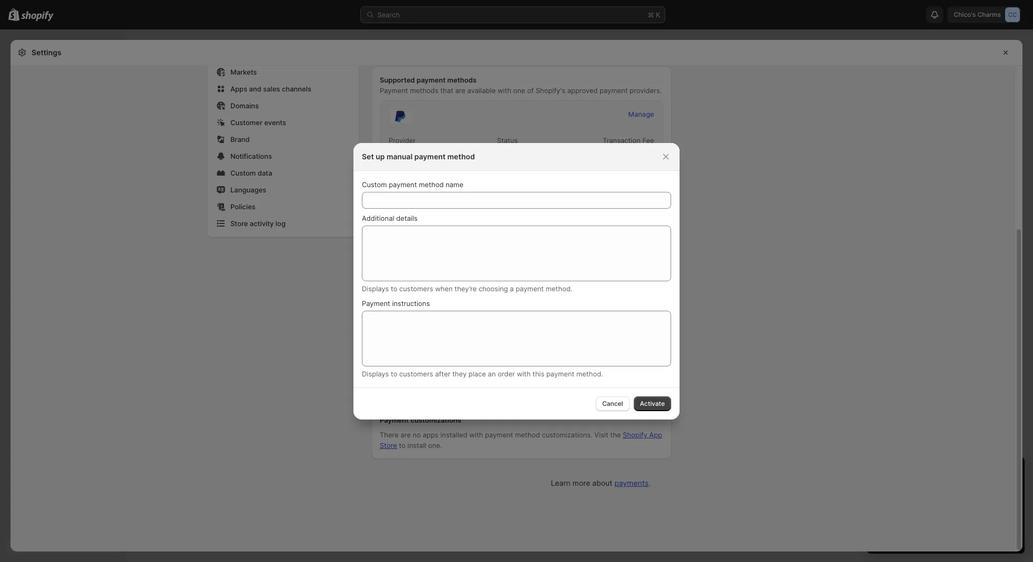Task type: describe. For each thing, give the bounding box(es) containing it.
activate amazon pay button
[[580, 215, 661, 230]]

languages
[[230, 186, 266, 194]]

start
[[518, 171, 533, 179]]

log
[[276, 219, 286, 228]]

payments link
[[615, 479, 649, 488]]

made
[[441, 340, 459, 349]]

fee
[[643, 136, 654, 145]]

set up manual payment method dialog
[[0, 143, 1033, 420]]

2 horizontal spatial a
[[628, 340, 631, 349]]

one.
[[428, 441, 442, 450]]

search
[[377, 11, 400, 19]]

it
[[652, 351, 656, 359]]

Custom payment method name text field
[[362, 192, 671, 209]]

payment right the choosing
[[516, 284, 544, 293]]

manage link
[[622, 107, 661, 122]]

shopify
[[623, 431, 647, 439]]

pay
[[642, 218, 654, 227]]

1 horizontal spatial a
[[565, 340, 568, 349]]

cancel button
[[596, 396, 629, 411]]

learn more about payments .
[[551, 479, 651, 488]]

store activity log link
[[214, 216, 352, 231]]

customers for when
[[399, 284, 433, 293]]

store activity log
[[230, 219, 286, 228]]

their
[[593, 351, 608, 359]]

more
[[573, 479, 590, 488]]

they're
[[455, 284, 477, 293]]

Additional details text field
[[362, 225, 671, 281]]

displays to customers when they're choosing a payment method.
[[362, 284, 573, 293]]

supported
[[380, 76, 415, 84]]

you'll
[[520, 351, 536, 359]]

custom data link
[[214, 166, 352, 180]]

custom payment method name
[[362, 180, 463, 189]]

apps and sales channels link
[[214, 82, 352, 96]]

payment up paypal
[[414, 152, 446, 161]]

0 vertical spatial store
[[230, 219, 248, 228]]

channels
[[282, 85, 311, 93]]

and
[[249, 85, 261, 93]]

status
[[497, 136, 518, 145]]

activate for activate
[[640, 400, 665, 407]]

to inside complete your paypal account setup to start receiving payouts from paypal. complete account setup.
[[510, 171, 516, 179]]

available
[[467, 86, 496, 95]]

with for order
[[517, 370, 531, 378]]

payment for supported payment methods
[[380, 416, 409, 425]]

0 vertical spatial account
[[462, 171, 488, 179]]

policies link
[[214, 199, 352, 214]]

method up paypal
[[447, 152, 475, 161]]

customer
[[570, 340, 601, 349]]

shopify's
[[536, 86, 565, 95]]

custom for custom data
[[230, 169, 256, 177]]

choosing
[[479, 284, 508, 293]]

payment customizations
[[380, 416, 461, 425]]

supported payment methods payment methods that are available with one of shopify's approved payment providers.
[[380, 76, 662, 95]]

complete your paypal account setup to start receiving payouts from paypal. complete account setup.
[[389, 171, 634, 190]]

payments that are made outside your online store. when a customer selects a manual payment method such as cash on delivery, you'll need to approve their order before it can be fulfilled.
[[380, 340, 657, 370]]

one
[[513, 86, 525, 95]]

details
[[396, 214, 418, 222]]

domains
[[230, 102, 259, 110]]

0 vertical spatial method.
[[546, 284, 573, 293]]

selects
[[603, 340, 626, 349]]

of
[[527, 86, 534, 95]]

setup.
[[450, 181, 470, 190]]

are inside payments that are made outside your online store. when a customer selects a manual payment method such as cash on delivery, you'll need to approve their order before it can be fulfilled.
[[428, 340, 439, 349]]

approved
[[567, 86, 598, 95]]

payments
[[615, 479, 649, 488]]

such
[[437, 351, 452, 359]]

your trial just started element
[[867, 484, 1025, 554]]

payment right approved
[[600, 86, 628, 95]]

setup
[[489, 171, 508, 179]]

that inside payments that are made outside your online store. when a customer selects a manual payment method such as cash on delivery, you'll need to approve their order before it can be fulfilled.
[[414, 340, 426, 349]]

⌘ k
[[648, 11, 660, 19]]

settings
[[32, 48, 61, 57]]

manual inside payments that are made outside your online store. when a customer selects a manual payment method such as cash on delivery, you'll need to approve their order before it can be fulfilled.
[[633, 340, 657, 349]]

domains link
[[214, 98, 352, 113]]

from
[[594, 171, 609, 179]]

payment right installed
[[485, 431, 513, 439]]

payouts
[[566, 171, 592, 179]]

receiving
[[535, 171, 565, 179]]

policies
[[230, 203, 256, 211]]

payment right this
[[546, 370, 575, 378]]

order inside payments that are made outside your online store. when a customer selects a manual payment method such as cash on delivery, you'll need to approve their order before it can be fulfilled.
[[610, 351, 627, 359]]

store inside shopify app store
[[380, 441, 397, 450]]

custom data
[[230, 169, 272, 177]]

complete account setup. link
[[382, 178, 476, 193]]

with for available
[[498, 86, 511, 95]]

.
[[649, 479, 651, 488]]

instructions
[[392, 299, 430, 307]]

Payment instructions text field
[[362, 311, 671, 366]]

install
[[407, 441, 426, 450]]

customer events
[[230, 118, 286, 127]]

before
[[629, 351, 650, 359]]

approve
[[565, 351, 591, 359]]

custom for custom payment method name
[[362, 180, 387, 189]]

order inside set up manual payment method dialog
[[498, 370, 515, 378]]

installed
[[440, 431, 467, 439]]

payment inside the supported payment methods payment methods that are available with one of shopify's approved payment providers.
[[380, 86, 408, 95]]

manual inside dialog
[[387, 152, 413, 161]]

learn
[[551, 479, 571, 488]]

name
[[446, 180, 463, 189]]

activate for activate amazon pay
[[586, 218, 612, 227]]

2 vertical spatial with
[[469, 431, 483, 439]]

payment right supported
[[417, 76, 446, 84]]

2 vertical spatial are
[[401, 431, 411, 439]]

1 complete from the top
[[389, 171, 420, 179]]

to up payment instructions
[[391, 284, 397, 293]]



Task type: vqa. For each thing, say whether or not it's contained in the screenshot.
.
yes



Task type: locate. For each thing, give the bounding box(es) containing it.
after
[[435, 370, 450, 378]]

to install one.
[[397, 441, 442, 450]]

displays for displays to customers when they're choosing a payment method.
[[362, 284, 389, 293]]

events
[[264, 118, 286, 127]]

0 horizontal spatial activate
[[586, 218, 612, 227]]

complete up custom payment method name
[[389, 171, 420, 179]]

custom inside the settings dialog
[[230, 169, 256, 177]]

2 vertical spatial payment
[[380, 416, 409, 425]]

are inside the supported payment methods payment methods that are available with one of shopify's approved payment providers.
[[455, 86, 466, 95]]

markets
[[230, 68, 257, 76]]

set
[[362, 152, 374, 161]]

displays up payment instructions
[[362, 284, 389, 293]]

payment
[[380, 86, 408, 95], [362, 299, 390, 307], [380, 416, 409, 425]]

as
[[454, 351, 461, 359]]

custom inside set up manual payment method dialog
[[362, 180, 387, 189]]

0 vertical spatial customers
[[399, 284, 433, 293]]

add payment methods
[[386, 292, 455, 300]]

payment
[[417, 76, 446, 84], [600, 86, 628, 95], [414, 152, 446, 161], [389, 180, 417, 189], [516, 284, 544, 293], [400, 292, 426, 300], [380, 351, 408, 359], [546, 370, 575, 378], [485, 431, 513, 439]]

1 vertical spatial manual
[[633, 340, 657, 349]]

payment inside payments that are made outside your online store. when a customer selects a manual payment method such as cash on delivery, you'll need to approve their order before it can be fulfilled.
[[380, 351, 408, 359]]

method up fulfilled.
[[410, 351, 435, 359]]

0 horizontal spatial with
[[469, 431, 483, 439]]

payment instructions
[[362, 299, 430, 307]]

0 horizontal spatial are
[[401, 431, 411, 439]]

1 vertical spatial that
[[414, 340, 426, 349]]

about
[[592, 479, 612, 488]]

manual up before
[[633, 340, 657, 349]]

1 horizontal spatial are
[[428, 340, 439, 349]]

1 horizontal spatial with
[[498, 86, 511, 95]]

your inside payments that are made outside your online store. when a customer selects a manual payment method such as cash on delivery, you'll need to approve their order before it can be fulfilled.
[[486, 340, 501, 349]]

payment down the paypal
[[389, 180, 417, 189]]

0 vertical spatial manual
[[387, 152, 413, 161]]

custom down up at the left top of page
[[362, 180, 387, 189]]

0 horizontal spatial that
[[414, 340, 426, 349]]

method down paypal
[[419, 180, 444, 189]]

store down there at the left of the page
[[380, 441, 397, 450]]

0 vertical spatial methods
[[447, 76, 477, 84]]

customers up instructions
[[399, 284, 433, 293]]

1 vertical spatial method.
[[576, 370, 603, 378]]

order down selects
[[610, 351, 627, 359]]

1 horizontal spatial method.
[[576, 370, 603, 378]]

place
[[469, 370, 486, 378]]

shopify app store
[[380, 431, 662, 450]]

this
[[533, 370, 544, 378]]

a inside dialog
[[510, 284, 514, 293]]

0 vertical spatial that
[[440, 86, 453, 95]]

1 horizontal spatial activate
[[640, 400, 665, 407]]

custom
[[230, 169, 256, 177], [362, 180, 387, 189]]

your up "on"
[[486, 340, 501, 349]]

a right when
[[565, 340, 568, 349]]

0 horizontal spatial custom
[[230, 169, 256, 177]]

1 vertical spatial payment
[[362, 299, 390, 307]]

1 vertical spatial are
[[428, 340, 439, 349]]

account up setup.
[[462, 171, 488, 179]]

are left available
[[455, 86, 466, 95]]

cancel
[[602, 400, 623, 407]]

account down paypal
[[422, 181, 448, 190]]

0 horizontal spatial method.
[[546, 284, 573, 293]]

0 horizontal spatial store
[[230, 219, 248, 228]]

activate button
[[634, 396, 671, 411]]

they
[[452, 370, 467, 378]]

payment up there at the left of the page
[[380, 416, 409, 425]]

0 vertical spatial complete
[[389, 171, 420, 179]]

to left 'install'
[[399, 441, 406, 450]]

method inside payments that are made outside your online store. when a customer selects a manual payment method such as cash on delivery, you'll need to approve their order before it can be fulfilled.
[[410, 351, 435, 359]]

displays to customers after they place an order with this payment method.
[[362, 370, 603, 378]]

delivery,
[[491, 351, 518, 359]]

paypal
[[389, 149, 410, 157]]

customers
[[399, 284, 433, 293], [399, 370, 433, 378]]

languages link
[[214, 183, 352, 197]]

to inside payments that are made outside your online store. when a customer selects a manual payment method such as cash on delivery, you'll need to approve their order before it can be fulfilled.
[[556, 351, 563, 359]]

brand
[[230, 135, 250, 144]]

that inside the supported payment methods payment methods that are available with one of shopify's approved payment providers.
[[440, 86, 453, 95]]

to left the start
[[510, 171, 516, 179]]

1 horizontal spatial manual
[[633, 340, 657, 349]]

app
[[649, 431, 662, 439]]

1 vertical spatial your
[[486, 340, 501, 349]]

k
[[656, 11, 660, 19]]

manual
[[387, 152, 413, 161], [633, 340, 657, 349]]

0 horizontal spatial account
[[422, 181, 448, 190]]

0 vertical spatial payment
[[380, 86, 408, 95]]

0 vertical spatial activate
[[586, 218, 612, 227]]

notifications link
[[214, 149, 352, 164]]

method left customizations.
[[515, 431, 540, 439]]

⌘
[[648, 11, 654, 19]]

need
[[538, 351, 554, 359]]

1 customers from the top
[[399, 284, 433, 293]]

customers left after on the bottom of the page
[[399, 370, 433, 378]]

are up such
[[428, 340, 439, 349]]

with inside set up manual payment method dialog
[[517, 370, 531, 378]]

payment inside set up manual payment method dialog
[[362, 299, 390, 307]]

methods for supported
[[447, 76, 477, 84]]

order right an
[[498, 370, 515, 378]]

markets link
[[214, 65, 352, 79]]

1 displays from the top
[[362, 284, 389, 293]]

provider paypal
[[389, 136, 416, 157]]

store.
[[524, 340, 542, 349]]

online
[[503, 340, 522, 349]]

1 vertical spatial custom
[[362, 180, 387, 189]]

1 horizontal spatial your
[[486, 340, 501, 349]]

methods
[[447, 76, 477, 84], [410, 86, 438, 95], [428, 292, 455, 300]]

notifications
[[230, 152, 272, 160]]

paypal
[[438, 171, 460, 179]]

displays left be
[[362, 370, 389, 378]]

up
[[376, 152, 385, 161]]

0 vertical spatial custom
[[230, 169, 256, 177]]

1 vertical spatial displays
[[362, 370, 389, 378]]

complete
[[389, 171, 420, 179], [389, 181, 420, 190]]

1 vertical spatial account
[[422, 181, 448, 190]]

are
[[455, 86, 466, 95], [428, 340, 439, 349], [401, 431, 411, 439]]

payment left instructions
[[362, 299, 390, 307]]

that
[[440, 86, 453, 95], [414, 340, 426, 349]]

complete up details
[[389, 181, 420, 190]]

your up custom payment method name
[[422, 171, 436, 179]]

1 horizontal spatial custom
[[362, 180, 387, 189]]

1 vertical spatial activate
[[640, 400, 665, 407]]

shopify image
[[21, 11, 54, 21]]

with inside the supported payment methods payment methods that are available with one of shopify's approved payment providers.
[[498, 86, 511, 95]]

0 vertical spatial order
[[610, 351, 627, 359]]

that up fulfilled.
[[414, 340, 426, 349]]

0 horizontal spatial manual
[[387, 152, 413, 161]]

a up before
[[628, 340, 631, 349]]

add
[[386, 292, 398, 300]]

customers for after
[[399, 370, 433, 378]]

your
[[422, 171, 436, 179], [486, 340, 501, 349]]

1 horizontal spatial store
[[380, 441, 397, 450]]

on
[[481, 351, 489, 359]]

order
[[610, 351, 627, 359], [498, 370, 515, 378]]

activity
[[250, 219, 274, 228]]

manual down 'provider'
[[387, 152, 413, 161]]

a right the choosing
[[510, 284, 514, 293]]

settings dialog
[[11, 0, 1023, 552]]

custom up languages
[[230, 169, 256, 177]]

0 vertical spatial are
[[455, 86, 466, 95]]

activate up app
[[640, 400, 665, 407]]

2 customers from the top
[[399, 370, 433, 378]]

store down policies
[[230, 219, 248, 228]]

0 horizontal spatial your
[[422, 171, 436, 179]]

to down when
[[556, 351, 563, 359]]

paypal express image
[[389, 109, 412, 124]]

payment right add
[[400, 292, 426, 300]]

methods for add
[[428, 292, 455, 300]]

2 horizontal spatial with
[[517, 370, 531, 378]]

there
[[380, 431, 399, 439]]

when
[[544, 340, 563, 349]]

2 vertical spatial methods
[[428, 292, 455, 300]]

to left fulfilled.
[[391, 370, 397, 378]]

1 horizontal spatial order
[[610, 351, 627, 359]]

payment down payments
[[380, 351, 408, 359]]

fulfilled.
[[404, 361, 429, 370]]

activate inside button
[[586, 218, 612, 227]]

2 horizontal spatial are
[[455, 86, 466, 95]]

1 vertical spatial store
[[380, 441, 397, 450]]

1 vertical spatial with
[[517, 370, 531, 378]]

0 vertical spatial your
[[422, 171, 436, 179]]

with right installed
[[469, 431, 483, 439]]

with left one at the top of the page
[[498, 86, 511, 95]]

that left available
[[440, 86, 453, 95]]

customizations
[[411, 416, 461, 425]]

displays for displays to customers after they place an order with this payment method.
[[362, 370, 389, 378]]

1 horizontal spatial that
[[440, 86, 453, 95]]

additional
[[362, 214, 394, 222]]

provider
[[389, 136, 416, 145]]

amazon pay image
[[389, 217, 413, 233]]

1 vertical spatial customers
[[399, 370, 433, 378]]

2 displays from the top
[[362, 370, 389, 378]]

your inside complete your paypal account setup to start receiving payouts from paypal. complete account setup.
[[422, 171, 436, 179]]

are left no at bottom left
[[401, 431, 411, 439]]

activate amazon pay
[[586, 218, 654, 227]]

payment for custom payment method name
[[362, 299, 390, 307]]

an
[[488, 370, 496, 378]]

0 horizontal spatial order
[[498, 370, 515, 378]]

activate inside 'button'
[[640, 400, 665, 407]]

can
[[380, 361, 391, 370]]

add payment methods link
[[380, 289, 461, 304]]

there are no apps installed with payment method customizations. visit the
[[380, 431, 623, 439]]

customer
[[230, 118, 262, 127]]

activate left amazon
[[586, 218, 612, 227]]

1 vertical spatial methods
[[410, 86, 438, 95]]

2 complete from the top
[[389, 181, 420, 190]]

shopify app store link
[[380, 431, 662, 450]]

payment down supported
[[380, 86, 408, 95]]

with
[[498, 86, 511, 95], [517, 370, 531, 378], [469, 431, 483, 439]]

1 vertical spatial order
[[498, 370, 515, 378]]

1 horizontal spatial account
[[462, 171, 488, 179]]

transaction fee
[[603, 136, 654, 145]]

with left this
[[517, 370, 531, 378]]

customizations.
[[542, 431, 593, 439]]

0 vertical spatial with
[[498, 86, 511, 95]]

no
[[413, 431, 421, 439]]

0 horizontal spatial a
[[510, 284, 514, 293]]

0 vertical spatial displays
[[362, 284, 389, 293]]

apps
[[423, 431, 439, 439]]

1 vertical spatial complete
[[389, 181, 420, 190]]



